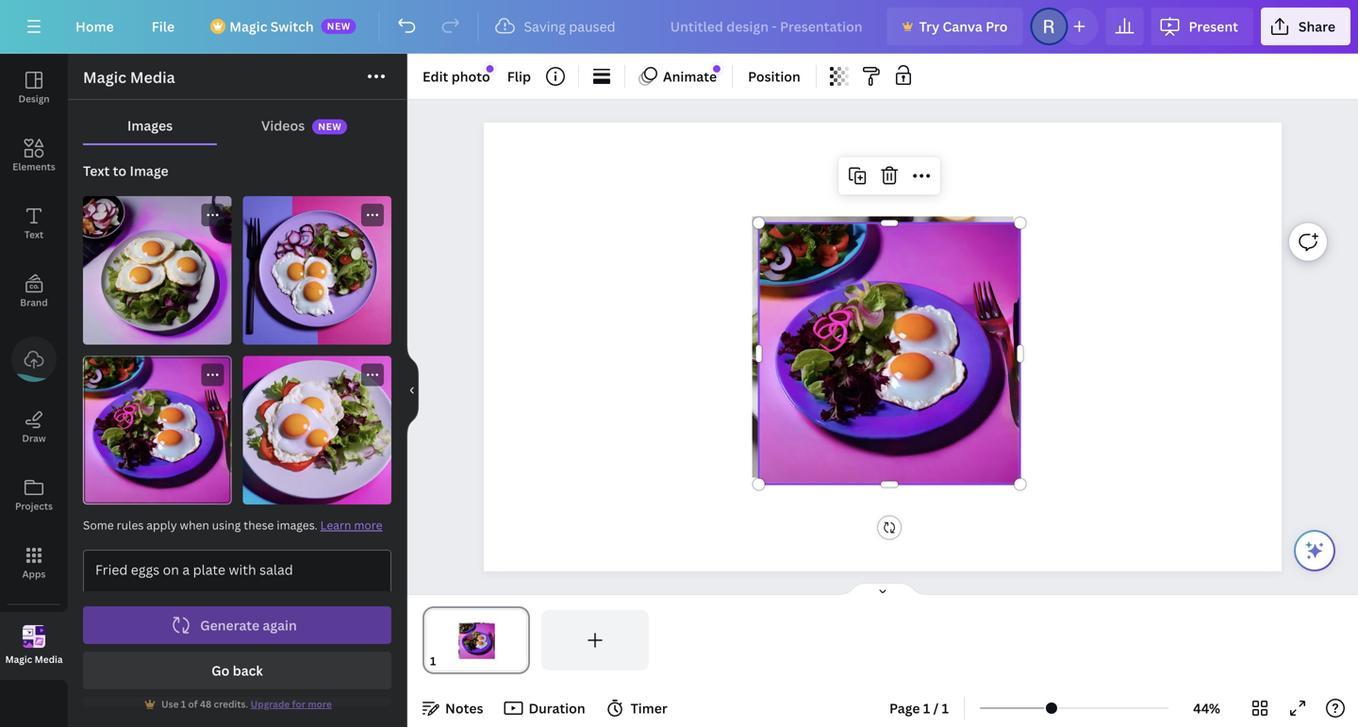 Task type: vqa. For each thing, say whether or not it's contained in the screenshot.
color group at the top left of page
no



Task type: locate. For each thing, give the bounding box(es) containing it.
magic media
[[83, 67, 175, 87], [5, 653, 63, 666]]

edit photo
[[423, 67, 490, 85]]

page
[[890, 699, 920, 717]]

magic down home on the left of page
[[83, 67, 126, 87]]

1 horizontal spatial magic media
[[83, 67, 175, 87]]

0 horizontal spatial media
[[35, 653, 63, 666]]

1 vertical spatial media
[[35, 653, 63, 666]]

credits.
[[214, 698, 248, 711]]

go
[[212, 662, 230, 680]]

0 vertical spatial more
[[354, 517, 383, 533]]

magic media up images
[[83, 67, 175, 87]]

upgrade
[[251, 698, 290, 711]]

saving paused status
[[486, 15, 625, 38]]

44% button
[[1176, 693, 1238, 724]]

2 horizontal spatial 1
[[942, 699, 949, 717]]

1 vertical spatial more
[[308, 698, 332, 711]]

use 1 of 48 credits. upgrade for more
[[161, 698, 332, 711]]

media down apps
[[35, 653, 63, 666]]

canva
[[943, 17, 983, 35]]

some
[[83, 517, 114, 533]]

again
[[263, 616, 297, 634]]

more right for
[[308, 698, 332, 711]]

use
[[161, 698, 179, 711]]

paused
[[569, 17, 616, 35]]

0 vertical spatial magic media
[[83, 67, 175, 87]]

magic media inside button
[[5, 653, 63, 666]]

brand
[[20, 296, 48, 309]]

switch
[[271, 17, 314, 35]]

magic
[[229, 17, 267, 35], [83, 67, 126, 87], [5, 653, 32, 666]]

go back button
[[83, 652, 391, 690]]

new right videos
[[318, 120, 342, 133]]

1 vertical spatial text
[[24, 228, 44, 241]]

file button
[[137, 8, 190, 45]]

1 right /
[[942, 699, 949, 717]]

text for text
[[24, 228, 44, 241]]

1
[[181, 698, 186, 711], [923, 699, 930, 717], [942, 699, 949, 717]]

images button
[[83, 108, 217, 143]]

back
[[233, 662, 263, 680]]

videos
[[261, 117, 305, 134]]

text button
[[0, 190, 68, 258]]

share
[[1299, 17, 1336, 35]]

1 horizontal spatial 1
[[923, 699, 930, 717]]

duration
[[529, 699, 586, 717]]

0 vertical spatial new
[[327, 20, 351, 33]]

0 vertical spatial text
[[83, 162, 110, 180]]

2 horizontal spatial magic
[[229, 17, 267, 35]]

text left 'to'
[[83, 162, 110, 180]]

magic down apps
[[5, 653, 32, 666]]

flip
[[507, 67, 531, 85]]

projects button
[[0, 461, 68, 529]]

hide pages image
[[838, 582, 928, 597]]

0 horizontal spatial magic
[[5, 653, 32, 666]]

0 horizontal spatial magic media
[[5, 653, 63, 666]]

images.
[[277, 517, 318, 533]]

1 vertical spatial magic
[[83, 67, 126, 87]]

new right switch
[[327, 20, 351, 33]]

file
[[152, 17, 175, 35]]

1 left the of
[[181, 698, 186, 711]]

1 for of
[[181, 698, 186, 711]]

1 vertical spatial magic media
[[5, 653, 63, 666]]

apply
[[146, 517, 177, 533]]

home link
[[60, 8, 129, 45]]

new inside main menu bar
[[327, 20, 351, 33]]

projects
[[15, 500, 53, 513]]

fried eggs on a plate with salad image
[[83, 196, 232, 345], [243, 196, 391, 345], [83, 356, 232, 505], [243, 356, 391, 505]]

1 horizontal spatial magic
[[83, 67, 126, 87]]

magic media down apps
[[5, 653, 63, 666]]

0 horizontal spatial text
[[24, 228, 44, 241]]

magic inside button
[[5, 653, 32, 666]]

text
[[83, 162, 110, 180], [24, 228, 44, 241]]

0 horizontal spatial 1
[[181, 698, 186, 711]]

draw
[[22, 432, 46, 445]]

generate again button
[[83, 607, 391, 644]]

text for text to image
[[83, 162, 110, 180]]

images
[[127, 117, 173, 134]]

design button
[[0, 54, 68, 122]]

main menu bar
[[0, 0, 1358, 54]]

learn more link
[[320, 517, 383, 533]]

rules
[[117, 517, 144, 533]]

0 vertical spatial magic
[[229, 17, 267, 35]]

magic left switch
[[229, 17, 267, 35]]

new
[[327, 20, 351, 33], [318, 120, 342, 133]]

timer button
[[601, 693, 675, 724]]

media
[[130, 67, 175, 87], [35, 653, 63, 666]]

media up images button
[[130, 67, 175, 87]]

animate button
[[633, 61, 725, 92]]

1 horizontal spatial media
[[130, 67, 175, 87]]

image
[[130, 162, 169, 180]]

draw button
[[0, 393, 68, 461]]

/
[[934, 699, 939, 717]]

1 horizontal spatial text
[[83, 162, 110, 180]]

brand button
[[0, 258, 68, 325]]

1 vertical spatial new
[[318, 120, 342, 133]]

2 vertical spatial magic
[[5, 653, 32, 666]]

Design title text field
[[655, 8, 880, 45]]

photo
[[452, 67, 490, 85]]

48
[[200, 698, 212, 711]]

for
[[292, 698, 306, 711]]

pro
[[986, 17, 1008, 35]]

1 left /
[[923, 699, 930, 717]]

upgrade for more link
[[251, 698, 332, 711]]

text inside button
[[24, 228, 44, 241]]

Page title text field
[[444, 652, 452, 671]]

apps
[[22, 568, 46, 581]]

generate
[[200, 616, 260, 634]]

more
[[354, 517, 383, 533], [308, 698, 332, 711]]

more right learn
[[354, 517, 383, 533]]

of
[[188, 698, 198, 711]]

text up brand button on the left top of page
[[24, 228, 44, 241]]

saving
[[524, 17, 566, 35]]

notes button
[[415, 693, 491, 724]]

0 vertical spatial media
[[130, 67, 175, 87]]

to
[[113, 162, 127, 180]]

using
[[212, 517, 241, 533]]

new image
[[713, 65, 721, 73]]



Task type: describe. For each thing, give the bounding box(es) containing it.
page 1 image
[[423, 610, 530, 671]]

try canva pro
[[919, 17, 1008, 35]]

uploads button
[[0, 325, 68, 402]]

share button
[[1261, 8, 1351, 45]]

design
[[18, 92, 50, 105]]

generate again
[[200, 616, 297, 634]]

learn
[[320, 517, 351, 533]]

hide image
[[407, 345, 419, 436]]

position
[[748, 67, 801, 85]]

new image
[[487, 65, 494, 73]]

magic media button
[[0, 612, 68, 680]]

present button
[[1151, 8, 1254, 45]]

when
[[180, 517, 209, 533]]

1 for /
[[923, 699, 930, 717]]

canva assistant image
[[1304, 540, 1326, 562]]

timer
[[631, 699, 668, 717]]

position button
[[741, 61, 808, 92]]

0 horizontal spatial more
[[308, 698, 332, 711]]

media inside the magic media button
[[35, 653, 63, 666]]

animate
[[663, 67, 717, 85]]

flip button
[[500, 61, 539, 92]]

apps button
[[0, 529, 68, 597]]

saving paused
[[524, 17, 616, 35]]

go back
[[212, 662, 263, 680]]

present
[[1189, 17, 1239, 35]]

1 horizontal spatial more
[[354, 517, 383, 533]]

page 1 / 1
[[890, 699, 949, 717]]

edit photo button
[[415, 61, 498, 92]]

text to image
[[83, 162, 169, 180]]

uploads
[[15, 373, 53, 385]]

duration button
[[499, 693, 593, 724]]

magic switch
[[229, 17, 314, 35]]

elements button
[[0, 122, 68, 190]]

try canva pro button
[[887, 8, 1023, 45]]

edit
[[423, 67, 448, 85]]

these
[[244, 517, 274, 533]]

try
[[919, 17, 940, 35]]

side panel tab list
[[0, 54, 68, 680]]

home
[[75, 17, 114, 35]]

elements
[[13, 160, 55, 173]]

44%
[[1193, 699, 1221, 717]]

notes
[[445, 699, 483, 717]]

some rules apply when using these images. learn more
[[83, 517, 383, 533]]

Describe an image. Include objects, colors, places... text field
[[84, 551, 391, 631]]

magic inside main menu bar
[[229, 17, 267, 35]]



